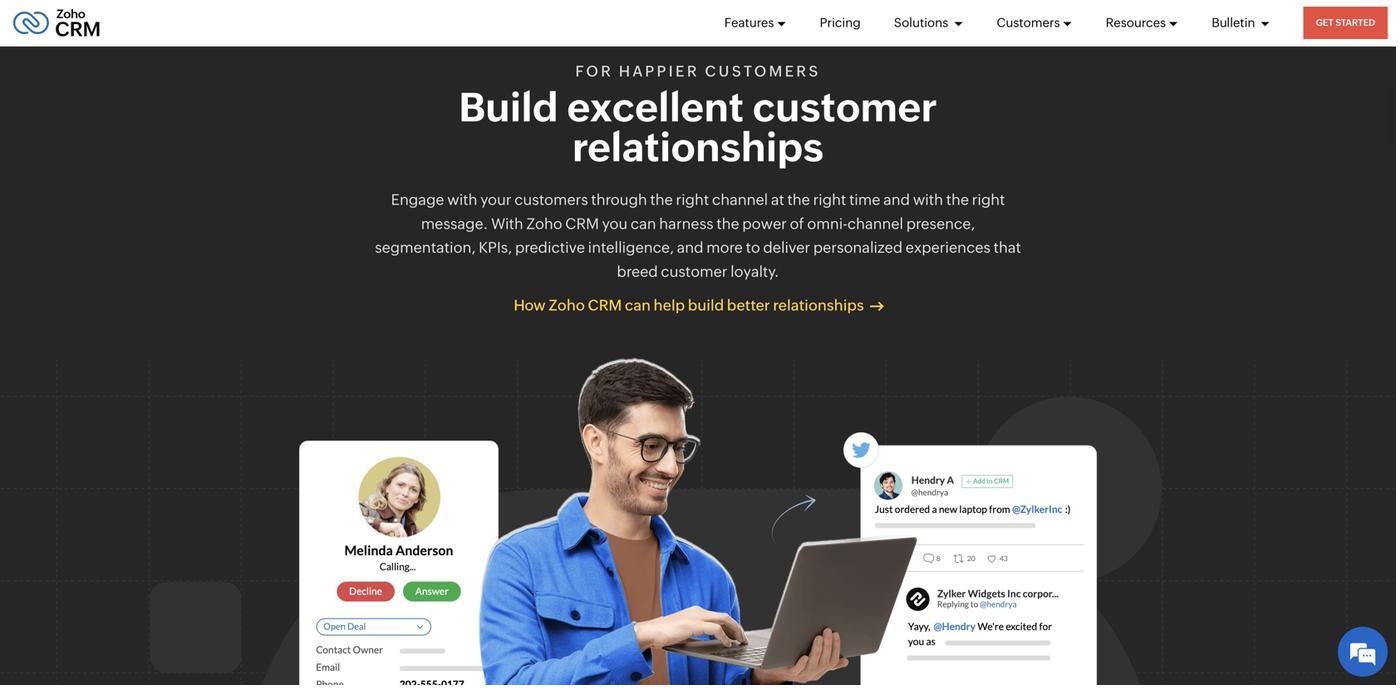 Task type: locate. For each thing, give the bounding box(es) containing it.
1 vertical spatial customers
[[515, 191, 588, 208]]

customers inside for happier customers build excellent customer relationships
[[705, 63, 821, 80]]

customer inside you can harness the power of omni-channel presence, segmentation, kpis, predictive intelligence, and more to deliver personalized experiences that breed customer loyalty.
[[661, 263, 728, 280]]

the up presence,
[[947, 191, 969, 208]]

the up the more
[[717, 215, 740, 232]]

to
[[746, 239, 761, 256]]

happier
[[619, 63, 700, 80]]

and right time
[[884, 191, 910, 208]]

0 horizontal spatial and
[[677, 239, 704, 256]]

with up presence,
[[914, 191, 944, 208]]

crm home banner image
[[478, 357, 919, 685]]

channel inside the engage with your customers through the right channel at the right time and with the right message. with
[[712, 191, 768, 208]]

can up intelligence,
[[631, 215, 657, 232]]

and inside the engage with your customers through the right channel at the right time and with the right message. with
[[884, 191, 910, 208]]

relationships
[[573, 124, 824, 170], [773, 297, 865, 314]]

experiences
[[906, 239, 991, 256]]

1 right from the left
[[676, 191, 709, 208]]

zoho
[[527, 215, 563, 232], [549, 297, 585, 314]]

0 vertical spatial crm
[[566, 215, 599, 232]]

social media card image
[[844, 432, 1098, 685]]

bulletin
[[1212, 15, 1258, 30]]

0 horizontal spatial right
[[676, 191, 709, 208]]

relationships up the engage with your customers through the right channel at the right time and with the right message. with at top
[[573, 124, 824, 170]]

0 vertical spatial customer
[[753, 84, 938, 130]]

right up that
[[973, 191, 1006, 208]]

and
[[884, 191, 910, 208], [677, 239, 704, 256]]

1 vertical spatial and
[[677, 239, 704, 256]]

channel inside you can harness the power of omni-channel presence, segmentation, kpis, predictive intelligence, and more to deliver personalized experiences that breed customer loyalty.
[[848, 215, 904, 232]]

of
[[790, 215, 805, 232]]

you
[[602, 215, 628, 232]]

1 horizontal spatial right
[[814, 191, 847, 208]]

0 vertical spatial and
[[884, 191, 910, 208]]

0 horizontal spatial customer
[[661, 263, 728, 280]]

engage with your customers through the right channel at the right time and with the right message. with
[[391, 191, 1006, 232]]

crm down breed
[[588, 297, 622, 314]]

get started link
[[1304, 7, 1389, 39]]

solutions link
[[894, 0, 964, 46]]

presence,
[[907, 215, 976, 232]]

customers down features link
[[705, 63, 821, 80]]

1 vertical spatial channel
[[848, 215, 904, 232]]

0 horizontal spatial customers
[[515, 191, 588, 208]]

1 horizontal spatial customer
[[753, 84, 938, 130]]

0 vertical spatial relationships
[[573, 124, 824, 170]]

customers up zoho crm
[[515, 191, 588, 208]]

time
[[850, 191, 881, 208]]

2 with from the left
[[914, 191, 944, 208]]

get
[[1317, 17, 1334, 28]]

can
[[631, 215, 657, 232], [625, 297, 651, 314]]

for happier customers build excellent customer relationships
[[459, 63, 938, 170]]

pricing
[[820, 15, 861, 30]]

channel
[[712, 191, 768, 208], [848, 215, 904, 232]]

1 horizontal spatial with
[[914, 191, 944, 208]]

channel up power
[[712, 191, 768, 208]]

relationships down deliver
[[773, 297, 865, 314]]

1 vertical spatial can
[[625, 297, 651, 314]]

2 horizontal spatial right
[[973, 191, 1006, 208]]

with
[[447, 191, 478, 208], [914, 191, 944, 208]]

0 vertical spatial can
[[631, 215, 657, 232]]

1 vertical spatial customer
[[661, 263, 728, 280]]

for
[[576, 63, 614, 80]]

right up harness
[[676, 191, 709, 208]]

0 vertical spatial channel
[[712, 191, 768, 208]]

0 horizontal spatial channel
[[712, 191, 768, 208]]

channel down time
[[848, 215, 904, 232]]

right up omni-
[[814, 191, 847, 208]]

at
[[771, 191, 785, 208]]

personalized
[[814, 239, 903, 256]]

crm left you
[[566, 215, 599, 232]]

zoho crm logo image
[[12, 5, 101, 41]]

1 horizontal spatial channel
[[848, 215, 904, 232]]

with
[[491, 215, 524, 232]]

relationships inside for happier customers build excellent customer relationships
[[573, 124, 824, 170]]

1 horizontal spatial customers
[[705, 63, 821, 80]]

0 vertical spatial customers
[[705, 63, 821, 80]]

channel for right
[[712, 191, 768, 208]]

the
[[651, 191, 673, 208], [788, 191, 811, 208], [947, 191, 969, 208], [717, 215, 740, 232]]

with up message.
[[447, 191, 478, 208]]

zoho up predictive
[[527, 215, 563, 232]]

that
[[994, 239, 1022, 256]]

crm
[[566, 215, 599, 232], [588, 297, 622, 314]]

power
[[743, 215, 787, 232]]

right
[[676, 191, 709, 208], [814, 191, 847, 208], [973, 191, 1006, 208]]

and down harness
[[677, 239, 704, 256]]

customers
[[705, 63, 821, 80], [515, 191, 588, 208]]

can left 'help'
[[625, 297, 651, 314]]

resources
[[1106, 15, 1167, 30]]

1 horizontal spatial and
[[884, 191, 910, 208]]

started
[[1336, 17, 1376, 28]]

harness
[[660, 215, 714, 232]]

customer inside for happier customers build excellent customer relationships
[[753, 84, 938, 130]]

features link
[[725, 0, 787, 46]]

customer
[[753, 84, 938, 130], [661, 263, 728, 280]]

1 vertical spatial zoho
[[549, 297, 585, 314]]

0 horizontal spatial with
[[447, 191, 478, 208]]

zoho right the how
[[549, 297, 585, 314]]

contact card image
[[299, 440, 499, 685]]

how zoho crm can help build better relationships
[[514, 297, 865, 314]]

pricing link
[[820, 0, 861, 46]]



Task type: vqa. For each thing, say whether or not it's contained in the screenshot.
measure
no



Task type: describe. For each thing, give the bounding box(es) containing it.
the right the at
[[788, 191, 811, 208]]

how
[[514, 297, 546, 314]]

build
[[688, 297, 724, 314]]

1 vertical spatial crm
[[588, 297, 622, 314]]

features
[[725, 15, 774, 30]]

get started
[[1317, 17, 1376, 28]]

channel for omni-
[[848, 215, 904, 232]]

intelligence,
[[588, 239, 674, 256]]

0 vertical spatial zoho
[[527, 215, 563, 232]]

excellent
[[567, 84, 744, 130]]

1 with from the left
[[447, 191, 478, 208]]

more
[[707, 239, 743, 256]]

you can harness the power of omni-channel presence, segmentation, kpis, predictive intelligence, and more to deliver personalized experiences that breed customer loyalty.
[[375, 215, 1022, 280]]

help
[[654, 297, 685, 314]]

omni-
[[808, 215, 848, 232]]

the up harness
[[651, 191, 673, 208]]

deliver
[[764, 239, 811, 256]]

1 vertical spatial relationships
[[773, 297, 865, 314]]

resources link
[[1106, 0, 1179, 46]]

better
[[727, 297, 771, 314]]

and inside you can harness the power of omni-channel presence, segmentation, kpis, predictive intelligence, and more to deliver personalized experiences that breed customer loyalty.
[[677, 239, 704, 256]]

breed
[[617, 263, 658, 280]]

kpis,
[[479, 239, 512, 256]]

message.
[[421, 215, 488, 232]]

bulletin link
[[1212, 0, 1271, 46]]

customers inside the engage with your customers through the right channel at the right time and with the right message. with
[[515, 191, 588, 208]]

3 right from the left
[[973, 191, 1006, 208]]

loyalty.
[[731, 263, 780, 280]]

segmentation,
[[375, 239, 476, 256]]

2 right from the left
[[814, 191, 847, 208]]

predictive
[[515, 239, 585, 256]]

can inside you can harness the power of omni-channel presence, segmentation, kpis, predictive intelligence, and more to deliver personalized experiences that breed customer loyalty.
[[631, 215, 657, 232]]

your
[[481, 191, 512, 208]]

through
[[591, 191, 648, 208]]

solutions
[[894, 15, 951, 30]]

build
[[459, 84, 559, 130]]

zoho crm
[[527, 215, 599, 232]]

customers
[[997, 15, 1061, 30]]

the inside you can harness the power of omni-channel presence, segmentation, kpis, predictive intelligence, and more to deliver personalized experiences that breed customer loyalty.
[[717, 215, 740, 232]]

engage
[[391, 191, 444, 208]]



